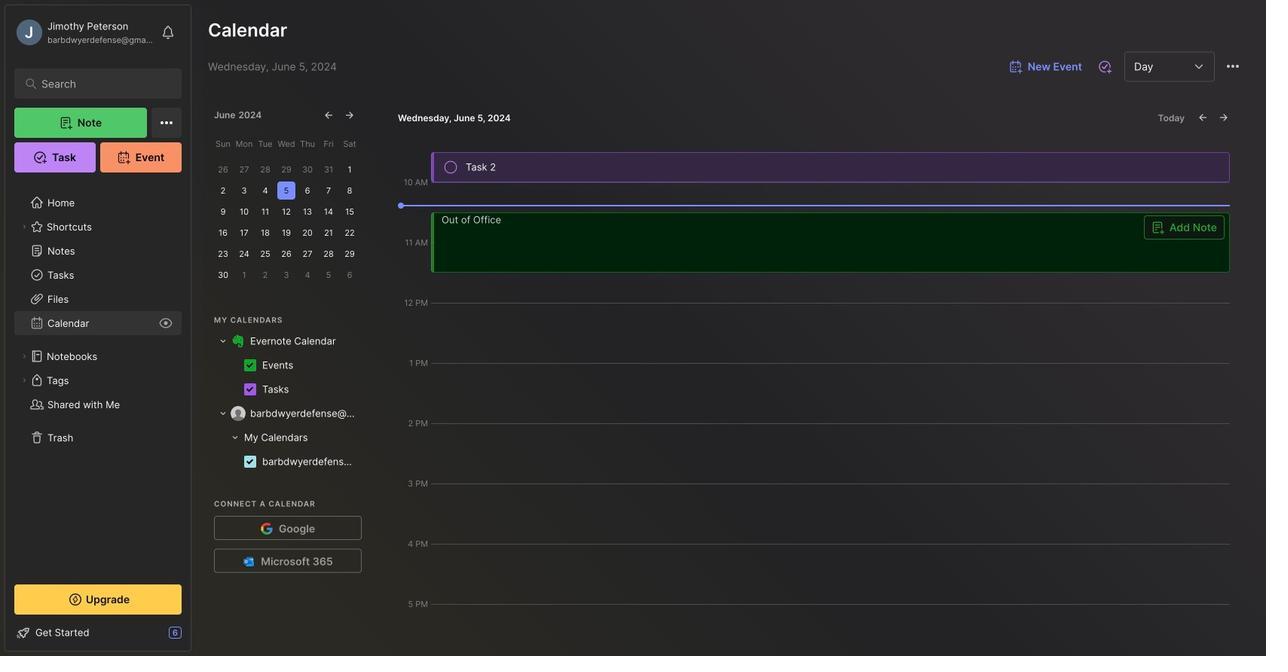 Task type: vqa. For each thing, say whether or not it's contained in the screenshot.
Arrow image
yes



Task type: locate. For each thing, give the bounding box(es) containing it.
None checkbox
[[466, 161, 1225, 174]]

5 row from the top
[[214, 426, 359, 450]]

1 vertical spatial arrow image
[[219, 409, 228, 418]]

cell up select610 checkbox
[[250, 334, 339, 349]]

row
[[214, 329, 359, 354], [214, 354, 359, 378], [214, 378, 359, 402], [214, 402, 359, 426], [214, 426, 359, 450], [214, 450, 359, 474]]

3 row from the top
[[214, 378, 359, 402]]

Account field
[[14, 17, 154, 47]]

arrow image for cell on top of select610 checkbox
[[219, 337, 228, 346]]

expand notebooks image
[[20, 352, 29, 361]]

0 vertical spatial arrow image
[[219, 337, 228, 346]]

tree inside main element
[[5, 182, 191, 571]]

None field
[[1125, 52, 1215, 82]]

arrow image
[[219, 337, 228, 346], [219, 409, 228, 418], [231, 434, 240, 443]]

Help and Learning task checklist field
[[5, 621, 191, 645]]

None search field
[[41, 75, 162, 93]]

cell right select610 checkbox
[[262, 358, 300, 373]]

grid
[[214, 329, 359, 402], [214, 402, 359, 474]]

cell
[[250, 334, 339, 349], [262, 358, 300, 373], [262, 382, 295, 397], [250, 406, 359, 421], [240, 430, 308, 446], [262, 455, 359, 470]]

tree
[[5, 182, 191, 571]]

cell down select611 checkbox
[[250, 406, 359, 421]]

None text field
[[1135, 60, 1189, 73]]

row group
[[214, 426, 359, 474]]

1 grid from the top
[[214, 329, 359, 402]]

click to collapse image
[[190, 629, 202, 647]]



Task type: describe. For each thing, give the bounding box(es) containing it.
arrow image for cell underneath select611 checkbox
[[219, 409, 228, 418]]

Select607 checkbox
[[244, 456, 256, 468]]

more actions image
[[1224, 57, 1242, 75]]

cell right select607 checkbox
[[262, 455, 359, 470]]

2 row from the top
[[214, 354, 359, 378]]

6 row from the top
[[214, 450, 359, 474]]

Out of Office Event actions field
[[431, 213, 1230, 273]]

main element
[[0, 0, 196, 657]]

Dropdown List field
[[1144, 216, 1225, 240]]

4 row from the top
[[214, 402, 359, 426]]

2 grid from the top
[[214, 402, 359, 474]]

More actions field
[[1218, 51, 1249, 82]]

June field
[[214, 109, 239, 121]]

cell up select607 checkbox
[[240, 430, 308, 446]]

Select611 checkbox
[[244, 384, 256, 396]]

expand tags image
[[20, 376, 29, 385]]

cell right select611 checkbox
[[262, 382, 295, 397]]

Select610 checkbox
[[244, 360, 256, 372]]

1 row from the top
[[214, 329, 359, 354]]

2 vertical spatial arrow image
[[231, 434, 240, 443]]

2024 field
[[239, 109, 265, 121]]

new task image
[[1098, 59, 1113, 74]]

Search text field
[[41, 77, 162, 91]]

none search field inside main element
[[41, 75, 162, 93]]



